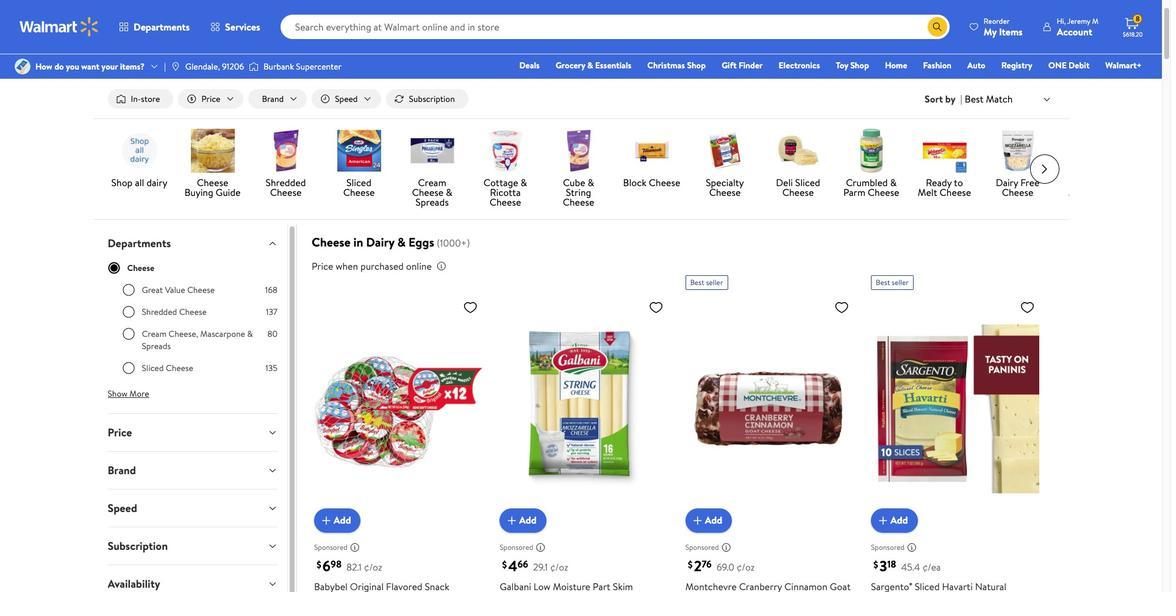 Task type: describe. For each thing, give the bounding box(es) containing it.
80
[[268, 328, 278, 340]]

best for 2
[[691, 277, 705, 288]]

ad disclaimer and feedback for skylinedisplayad image
[[664, 54, 674, 63]]

cheese up cheese,
[[179, 306, 207, 318]]

walmart+
[[1106, 59, 1143, 71]]

cheese inside shredded cheese
[[270, 186, 302, 199]]

departments button
[[109, 12, 200, 42]]

1 vertical spatial brand button
[[98, 452, 287, 489]]

galbani low moisture part skim mozzarella string cheese, 16 oz, 16 ct (refrigerated) image
[[500, 295, 669, 523]]

sponsored for ad disclaimer and feedback for skylinedisplayad 'image'
[[628, 53, 662, 64]]

& inside the cream cheese, mascarpone & spreads
[[247, 328, 253, 340]]

more
[[130, 388, 149, 400]]

& inside cream cheese & spreads
[[446, 186, 453, 199]]

cheese inside 'specialty cheese'
[[710, 186, 741, 199]]

3 add to cart image from the left
[[691, 513, 705, 528]]

(1000+)
[[437, 236, 470, 250]]

want
[[81, 60, 99, 73]]

cream cheese, mascarpone & spreads
[[142, 328, 253, 352]]

toy
[[836, 59, 849, 71]]

brand inside sort and filter section "element"
[[262, 93, 284, 105]]

show more button
[[98, 384, 159, 403]]

how do you want your items?
[[35, 60, 145, 73]]

crumbled & parm cheese link
[[840, 129, 904, 200]]

cream for cheese,
[[142, 328, 167, 340]]

food link
[[108, 23, 127, 35]]

¢/oz for 2
[[737, 560, 755, 574]]

food / dairy & eggs / cheese
[[108, 23, 227, 35]]

eggs for in
[[409, 234, 435, 250]]

hi, jeremy m account
[[1058, 16, 1099, 38]]

departments button
[[98, 225, 287, 262]]

walmart+ link
[[1101, 59, 1148, 72]]

sliced inside deli sliced cheese
[[796, 176, 821, 189]]

electronics
[[779, 59, 821, 71]]

4 ad disclaimer and feedback for ingridsponsoredproducts image from the left
[[908, 542, 917, 552]]

dairy free cheese image
[[996, 129, 1040, 173]]

18
[[888, 557, 897, 571]]

subscription inside dropdown button
[[108, 538, 168, 554]]

free
[[1021, 176, 1040, 189]]

0 vertical spatial shredded cheese
[[266, 176, 306, 199]]

cheese making kit
[[1069, 176, 1114, 199]]

m
[[1093, 16, 1099, 26]]

2
[[694, 555, 702, 576]]

crumbled,grated & parmesan cheese image
[[850, 129, 894, 173]]

0 vertical spatial |
[[164, 60, 166, 73]]

by
[[946, 92, 956, 106]]

0 vertical spatial sliced cheese
[[343, 176, 375, 199]]

cheese buying guide
[[185, 176, 241, 199]]

135
[[266, 362, 278, 374]]

kit
[[1102, 186, 1114, 199]]

76
[[702, 557, 712, 571]]

shredded cheese image
[[264, 129, 308, 173]]

add to favorites list, sargento® sliced havarti natural cheese, 10 slices image
[[1021, 300, 1035, 315]]

3
[[880, 555, 888, 576]]

1 ad disclaimer and feedback for ingridsponsoredproducts image from the left
[[350, 542, 360, 552]]

add button for babybel original flavored snack cheese, 8.5 oz, 12 count net. refrigerated image
[[314, 508, 361, 533]]

137
[[266, 306, 278, 318]]

deli
[[777, 176, 793, 189]]

store
[[141, 93, 160, 105]]

buying
[[185, 186, 213, 199]]

sponsored for fourth ad disclaimer and feedback for ingridsponsoredproducts "image" from right
[[314, 542, 348, 552]]

shop for christmas shop
[[687, 59, 706, 71]]

great value cheese
[[142, 284, 215, 296]]

one debit link
[[1044, 59, 1096, 72]]

legal information image
[[437, 261, 447, 271]]

shop all dairy
[[111, 176, 167, 189]]

ready to melt cheese link
[[913, 129, 977, 200]]

best match
[[965, 92, 1013, 105]]

services
[[225, 20, 260, 34]]

cube & string cheese image
[[557, 129, 601, 173]]

toy shop
[[836, 59, 870, 71]]

Search search field
[[281, 15, 950, 39]]

price button inside sort and filter section "element"
[[178, 89, 244, 109]]

| inside sort and filter section "element"
[[961, 92, 963, 106]]

sliced cheese image
[[337, 129, 381, 173]]

crumbled
[[847, 176, 888, 189]]

deals
[[520, 59, 540, 71]]

& inside cottage & ricotta cheese
[[521, 176, 527, 189]]

gift finder link
[[717, 59, 769, 72]]

crumbled & parm cheese
[[844, 176, 900, 199]]

cheese inside deli sliced cheese
[[783, 186, 814, 199]]

sort and filter section element
[[93, 79, 1070, 118]]

cheese left in
[[312, 234, 351, 250]]

departments inside popup button
[[134, 20, 190, 34]]

cheese up glendale, 91206
[[200, 23, 227, 35]]

¢/oz for 6
[[364, 560, 382, 574]]

gift
[[722, 59, 737, 71]]

fashion link
[[918, 59, 958, 72]]

cube
[[563, 176, 586, 189]]

in-store button
[[108, 89, 174, 109]]

3 ad disclaimer and feedback for ingridsponsoredproducts image from the left
[[722, 542, 732, 552]]

glendale,
[[185, 60, 220, 73]]

items
[[1000, 25, 1023, 38]]

cheese down cube
[[563, 195, 595, 209]]

$ for 2
[[688, 558, 693, 571]]

fashion
[[924, 59, 952, 71]]

add button for sargento® sliced havarti natural cheese, 10 slices image
[[872, 508, 918, 533]]

dairy & eggs link
[[140, 23, 187, 35]]

add to cart image
[[877, 513, 891, 528]]

 image for glendale, 91206
[[171, 62, 181, 71]]

grocery & essentials link
[[550, 59, 637, 72]]

& up purchased
[[398, 234, 406, 250]]

best seller for 2
[[691, 277, 724, 288]]

deli sliced cheese
[[777, 176, 821, 199]]

services button
[[200, 12, 271, 42]]

cream for cheese
[[418, 176, 447, 189]]

45.4
[[902, 560, 921, 574]]

shredded cheese inside cheese option group
[[142, 306, 207, 318]]

cheese up great
[[127, 262, 154, 274]]

shop all dairy image
[[117, 129, 161, 173]]

1 / from the left
[[131, 23, 135, 35]]

in-
[[131, 93, 141, 105]]

cheese,
[[169, 328, 198, 340]]

shop for toy shop
[[851, 59, 870, 71]]

food
[[108, 23, 127, 35]]

to
[[955, 176, 964, 189]]

brand tab
[[98, 452, 287, 489]]

dairy free cheese
[[996, 176, 1040, 199]]

& right food link at the left of the page
[[161, 23, 167, 35]]

cheese buying guide image
[[191, 129, 235, 173]]

best for 3
[[877, 277, 891, 288]]

cheese right value at left
[[187, 284, 215, 296]]

cheese inside cheese making kit
[[1076, 176, 1107, 189]]

seller for 3
[[892, 277, 909, 288]]

finder
[[739, 59, 763, 71]]

reorder my items
[[984, 16, 1023, 38]]

& inside "cube & string cheese"
[[588, 176, 595, 189]]

sargento® sliced havarti natural cheese, 10 slices image
[[872, 295, 1040, 523]]

in-store
[[131, 93, 160, 105]]

1 horizontal spatial speed button
[[312, 89, 381, 109]]

cheese option group
[[122, 284, 278, 384]]

toy shop link
[[831, 59, 875, 72]]

add to cart image for 4
[[505, 513, 520, 528]]

sliced inside cheese option group
[[142, 362, 164, 374]]

availability tab
[[98, 565, 287, 592]]

departments inside dropdown button
[[108, 236, 171, 251]]

cube & string cheese link
[[547, 129, 611, 209]]

subscription button
[[386, 89, 469, 109]]

spreads inside the cream cheese, mascarpone & spreads
[[142, 340, 171, 352]]

home link
[[880, 59, 913, 72]]

8
[[1136, 14, 1141, 24]]

sort by |
[[925, 92, 963, 106]]

8 $618.20
[[1124, 14, 1144, 38]]

cheese buying guide link
[[181, 129, 244, 200]]

82.1
[[347, 560, 362, 574]]

2 ad disclaimer and feedback for ingridsponsoredproducts image from the left
[[536, 542, 546, 552]]



Task type: locate. For each thing, give the bounding box(es) containing it.
add to favorites list, galbani low moisture part skim mozzarella string cheese, 16 oz, 16 ct (refrigerated) image
[[649, 300, 664, 315]]

how
[[35, 60, 52, 73]]

1 vertical spatial speed
[[108, 501, 137, 516]]

speed inside sort and filter section "element"
[[335, 93, 358, 105]]

1 vertical spatial shredded
[[142, 306, 177, 318]]

brand button down burbank
[[249, 89, 307, 109]]

 image
[[249, 60, 259, 73]]

0 vertical spatial brand button
[[249, 89, 307, 109]]

 image left glendale,
[[171, 62, 181, 71]]

add up 76
[[705, 514, 723, 527]]

cheese down the cream cheese,mascarpone & spreads "image"
[[412, 186, 444, 199]]

making
[[1069, 186, 1100, 199]]

sliced right deli
[[796, 176, 821, 189]]

0 horizontal spatial /
[[131, 23, 135, 35]]

cheese link
[[200, 23, 227, 35]]

4 $ from the left
[[874, 558, 879, 571]]

dairy right in
[[366, 234, 395, 250]]

availability
[[108, 576, 160, 591]]

cheese inside cream cheese & spreads
[[412, 186, 444, 199]]

1 add from the left
[[334, 514, 351, 527]]

1 horizontal spatial subscription
[[409, 93, 455, 105]]

4 add from the left
[[891, 514, 909, 527]]

christmas shop
[[648, 59, 706, 71]]

deli sliced cheese link
[[767, 129, 830, 200]]

montchevre cranberry cinnamon goat cheese log 4 oz image
[[686, 295, 855, 523]]

auto link
[[963, 59, 992, 72]]

0 horizontal spatial shredded cheese
[[142, 306, 207, 318]]

search icon image
[[933, 22, 943, 32]]

add to cart image up 66
[[505, 513, 520, 528]]

price button down glendale, 91206
[[178, 89, 244, 109]]

cheese inside cottage & ricotta cheese
[[490, 195, 521, 209]]

4
[[509, 555, 518, 576]]

$ inside $ 4 66 29.1 ¢/oz
[[502, 558, 507, 571]]

1 vertical spatial brand
[[108, 463, 136, 478]]

& left 80
[[247, 328, 253, 340]]

1 horizontal spatial add to cart image
[[505, 513, 520, 528]]

cheese right "block"
[[649, 176, 681, 189]]

$ 2 76 69.0 ¢/oz
[[688, 555, 755, 576]]

cream inside cream cheese & spreads
[[418, 176, 447, 189]]

spreads up (1000+)
[[416, 195, 449, 209]]

cheese
[[200, 23, 227, 35], [197, 176, 228, 189], [649, 176, 681, 189], [1076, 176, 1107, 189], [270, 186, 302, 199], [343, 186, 375, 199], [412, 186, 444, 199], [710, 186, 741, 199], [783, 186, 814, 199], [868, 186, 900, 199], [940, 186, 972, 199], [1003, 186, 1034, 199], [490, 195, 521, 209], [563, 195, 595, 209], [312, 234, 351, 250], [127, 262, 154, 274], [187, 284, 215, 296], [179, 306, 207, 318], [166, 362, 193, 374]]

speed button down supercenter
[[312, 89, 381, 109]]

1 vertical spatial spreads
[[142, 340, 171, 352]]

add button up 66
[[500, 508, 547, 533]]

¢/oz inside $ 6 98 82.1 ¢/oz
[[364, 560, 382, 574]]

1 horizontal spatial |
[[961, 92, 963, 106]]

cheese inside dairy free cheese
[[1003, 186, 1034, 199]]

2 add button from the left
[[500, 508, 547, 533]]

shredded cheese down shredded cheese image
[[266, 176, 306, 199]]

sliced cheese inside cheese option group
[[142, 362, 193, 374]]

melt
[[918, 186, 938, 199]]

one
[[1049, 59, 1067, 71]]

price inside sort and filter section "element"
[[202, 93, 221, 105]]

 image
[[15, 59, 31, 74], [171, 62, 181, 71]]

electronics link
[[774, 59, 826, 72]]

dairy inside dairy free cheese
[[996, 176, 1019, 189]]

1 add to cart image from the left
[[319, 513, 334, 528]]

cheese right parm at right top
[[868, 186, 900, 199]]

add button for galbani low moisture part skim mozzarella string cheese, 16 oz, 16 ct (refrigerated) image
[[500, 508, 547, 533]]

specialty cheese link
[[694, 129, 757, 200]]

2 $ from the left
[[502, 558, 507, 571]]

price button
[[178, 89, 244, 109], [98, 414, 287, 451]]

sponsored left ad disclaimer and feedback for skylinedisplayad 'image'
[[628, 53, 662, 64]]

98
[[331, 557, 342, 571]]

cheese down "cottage"
[[490, 195, 521, 209]]

0 horizontal spatial ¢/oz
[[364, 560, 382, 574]]

2 / from the left
[[191, 23, 195, 35]]

0 horizontal spatial |
[[164, 60, 166, 73]]

1 vertical spatial speed button
[[98, 490, 287, 527]]

cottage & ricotta cheese image
[[484, 129, 528, 173]]

0 horizontal spatial speed button
[[98, 490, 287, 527]]

1 ¢/oz from the left
[[364, 560, 382, 574]]

4 add button from the left
[[872, 508, 918, 533]]

ad disclaimer and feedback for ingridsponsoredproducts image
[[350, 542, 360, 552], [536, 542, 546, 552], [722, 542, 732, 552], [908, 542, 917, 552]]

price
[[202, 93, 221, 105], [312, 259, 334, 273], [108, 425, 132, 440]]

subscription tab
[[98, 527, 287, 565]]

2 seller from the left
[[892, 277, 909, 288]]

add to cart image up 76
[[691, 513, 705, 528]]

$ inside $ 6 98 82.1 ¢/oz
[[317, 558, 322, 571]]

dairy free cheese link
[[987, 129, 1050, 200]]

2 horizontal spatial best
[[965, 92, 984, 105]]

1 horizontal spatial shredded
[[266, 176, 306, 189]]

sponsored up 98
[[314, 542, 348, 552]]

1 horizontal spatial sliced
[[347, 176, 372, 189]]

cottage
[[484, 176, 519, 189]]

dairy
[[147, 176, 167, 189]]

2 vertical spatial dairy
[[366, 234, 395, 250]]

Walmart Site-Wide search field
[[281, 15, 950, 39]]

cube & string cheese
[[563, 176, 595, 209]]

1 horizontal spatial sliced cheese
[[343, 176, 375, 199]]

0 horizontal spatial sliced cheese
[[142, 362, 193, 374]]

&
[[161, 23, 167, 35], [588, 59, 594, 71], [521, 176, 527, 189], [588, 176, 595, 189], [891, 176, 897, 189], [446, 186, 453, 199], [398, 234, 406, 250], [247, 328, 253, 340]]

ready to melt cheese
[[918, 176, 972, 199]]

dairy left 'free'
[[996, 176, 1019, 189]]

do
[[54, 60, 64, 73]]

& right "cottage"
[[521, 176, 527, 189]]

eggs for /
[[169, 23, 187, 35]]

add up 18 on the right bottom of page
[[891, 514, 909, 527]]

online
[[406, 259, 432, 273]]

shop right the toy
[[851, 59, 870, 71]]

2 horizontal spatial ¢/oz
[[737, 560, 755, 574]]

speed
[[335, 93, 358, 105], [108, 501, 137, 516]]

parm
[[844, 186, 866, 199]]

cheese inside ready to melt cheese
[[940, 186, 972, 199]]

burbank
[[264, 60, 294, 73]]

ready to melt cheese image
[[923, 129, 967, 173]]

dairy
[[140, 23, 159, 35], [996, 176, 1019, 189], [366, 234, 395, 250]]

sliced cheese down sliced cheese 'image'
[[343, 176, 375, 199]]

1 seller from the left
[[707, 277, 724, 288]]

6
[[323, 555, 331, 576]]

reorder
[[984, 16, 1010, 26]]

price left when
[[312, 259, 334, 273]]

departments tab
[[98, 225, 287, 262]]

0 vertical spatial price
[[202, 93, 221, 105]]

essentials
[[596, 59, 632, 71]]

0 vertical spatial spreads
[[416, 195, 449, 209]]

0 vertical spatial shredded
[[266, 176, 306, 189]]

0 horizontal spatial cream
[[142, 328, 167, 340]]

1 best seller from the left
[[691, 277, 724, 288]]

1 horizontal spatial ¢/oz
[[550, 560, 569, 574]]

shredded cheese
[[266, 176, 306, 199], [142, 306, 207, 318]]

1 vertical spatial cream
[[142, 328, 167, 340]]

ad disclaimer and feedback for ingridsponsoredproducts image up $ 3 18 45.4 ¢/ea
[[908, 542, 917, 552]]

1 vertical spatial subscription
[[108, 538, 168, 554]]

None radio
[[122, 306, 135, 318], [122, 328, 135, 340], [122, 362, 135, 374], [122, 306, 135, 318], [122, 328, 135, 340], [122, 362, 135, 374]]

ad disclaimer and feedback for ingridsponsoredproducts image up $ 4 66 29.1 ¢/oz
[[536, 542, 546, 552]]

show more
[[108, 388, 149, 400]]

dairy right food link at the left of the page
[[140, 23, 159, 35]]

1 vertical spatial eggs
[[409, 234, 435, 250]]

& right cube
[[588, 176, 595, 189]]

add for add to cart image
[[891, 514, 909, 527]]

add to favorites list, babybel original flavored snack cheese, 8.5 oz, 12 count net. refrigerated image
[[463, 300, 478, 315]]

walmart image
[[20, 17, 99, 37]]

babybel original flavored snack cheese, 8.5 oz, 12 count net. refrigerated image
[[314, 295, 483, 523]]

1 vertical spatial price
[[312, 259, 334, 273]]

shop right ad disclaimer and feedback for skylinedisplayad 'image'
[[687, 59, 706, 71]]

best inside dropdown button
[[965, 92, 984, 105]]

add up 98
[[334, 514, 351, 527]]

sliced
[[347, 176, 372, 189], [796, 176, 821, 189], [142, 362, 164, 374]]

price down show
[[108, 425, 132, 440]]

cheese down next slide for chipmodulewithimages list
[[1003, 186, 1034, 199]]

/
[[131, 23, 135, 35], [191, 23, 195, 35]]

cheese down shredded cheese image
[[270, 186, 302, 199]]

1 vertical spatial sliced cheese
[[142, 362, 193, 374]]

0 horizontal spatial best
[[691, 277, 705, 288]]

you
[[66, 60, 79, 73]]

price button up brand tab
[[98, 414, 287, 451]]

2 best seller from the left
[[877, 277, 909, 288]]

cheese in dairy & eggs (1000+)
[[312, 234, 470, 250]]

departments up cheese radio
[[108, 236, 171, 251]]

speed inside speed tab
[[108, 501, 137, 516]]

1 horizontal spatial shop
[[687, 59, 706, 71]]

2 horizontal spatial add to cart image
[[691, 513, 705, 528]]

0 horizontal spatial sliced
[[142, 362, 164, 374]]

speed button up subscription dropdown button
[[98, 490, 287, 527]]

2 horizontal spatial price
[[312, 259, 334, 273]]

spreads up more
[[142, 340, 171, 352]]

sliced up more
[[142, 362, 164, 374]]

$ inside $ 3 18 45.4 ¢/ea
[[874, 558, 879, 571]]

add button up 18 on the right bottom of page
[[872, 508, 918, 533]]

0 vertical spatial eggs
[[169, 23, 187, 35]]

1 horizontal spatial speed
[[335, 93, 358, 105]]

dairy for /
[[140, 23, 159, 35]]

shredded cheese down value at left
[[142, 306, 207, 318]]

0 vertical spatial price button
[[178, 89, 244, 109]]

3 add from the left
[[705, 514, 723, 527]]

debit
[[1069, 59, 1090, 71]]

add up 66
[[520, 514, 537, 527]]

& right "grocery"
[[588, 59, 594, 71]]

purchased
[[361, 259, 404, 273]]

shredded inside shredded cheese link
[[266, 176, 306, 189]]

dairy for in
[[366, 234, 395, 250]]

sponsored for second ad disclaimer and feedback for ingridsponsoredproducts "image"
[[500, 542, 534, 552]]

0 vertical spatial speed button
[[312, 89, 381, 109]]

1 vertical spatial dairy
[[996, 176, 1019, 189]]

sponsored up 66
[[500, 542, 534, 552]]

brand button
[[249, 89, 307, 109], [98, 452, 287, 489]]

sort
[[925, 92, 944, 106]]

subscription button
[[98, 527, 287, 565]]

Cheese radio
[[108, 262, 120, 274]]

$ left 6
[[317, 558, 322, 571]]

29.1
[[533, 560, 548, 574]]

guide
[[216, 186, 241, 199]]

1 horizontal spatial cream
[[418, 176, 447, 189]]

¢/oz right 82.1
[[364, 560, 382, 574]]

2 add to cart image from the left
[[505, 513, 520, 528]]

1 add button from the left
[[314, 508, 361, 533]]

none radio inside cheese option group
[[122, 284, 135, 296]]

christmas shop link
[[642, 59, 712, 72]]

¢/oz inside $ 4 66 29.1 ¢/oz
[[550, 560, 569, 574]]

¢/oz right the 29.1
[[550, 560, 569, 574]]

cream cheese & spreads
[[412, 176, 453, 209]]

my
[[984, 25, 997, 38]]

shop left all on the left
[[111, 176, 133, 189]]

eggs up online
[[409, 234, 435, 250]]

$ 6 98 82.1 ¢/oz
[[317, 555, 382, 576]]

departments right food link at the left of the page
[[134, 20, 190, 34]]

0 horizontal spatial brand
[[108, 463, 136, 478]]

grocery & essentials
[[556, 59, 632, 71]]

add for add to cart icon corresponding to 6
[[334, 514, 351, 527]]

cheese making kit link
[[1060, 129, 1123, 200]]

cheese right melt on the right of page
[[940, 186, 972, 199]]

brand inside tab
[[108, 463, 136, 478]]

add for 3rd add to cart icon
[[705, 514, 723, 527]]

cheese inside cheese buying guide
[[197, 176, 228, 189]]

add button for montchevre cranberry cinnamon goat cheese log 4 oz 'image'
[[686, 508, 733, 533]]

 image left how
[[15, 59, 31, 74]]

1 horizontal spatial spreads
[[416, 195, 449, 209]]

brand button down price tab
[[98, 452, 287, 489]]

ad disclaimer and feedback for ingridsponsoredproducts image up $ 6 98 82.1 ¢/oz
[[350, 542, 360, 552]]

spreads inside cream cheese & spreads
[[416, 195, 449, 209]]

cheese down sliced cheese 'image'
[[343, 186, 375, 199]]

1 horizontal spatial seller
[[892, 277, 909, 288]]

0 horizontal spatial seller
[[707, 277, 724, 288]]

0 vertical spatial cream
[[418, 176, 447, 189]]

add to cart image for 6
[[319, 513, 334, 528]]

1 horizontal spatial eggs
[[409, 234, 435, 250]]

1 horizontal spatial best seller
[[877, 277, 909, 288]]

1 horizontal spatial best
[[877, 277, 891, 288]]

| right by
[[961, 92, 963, 106]]

0 horizontal spatial shredded
[[142, 306, 177, 318]]

3 add button from the left
[[686, 508, 733, 533]]

0 vertical spatial departments
[[134, 20, 190, 34]]

$ left 2
[[688, 558, 693, 571]]

cream cheese,mascarpone & spreads image
[[410, 129, 454, 173]]

$ for 6
[[317, 558, 322, 571]]

91206
[[222, 60, 244, 73]]

$ inside $ 2 76 69.0 ¢/oz
[[688, 558, 693, 571]]

cream down the cream cheese,mascarpone & spreads "image"
[[418, 176, 447, 189]]

sponsored up 76
[[686, 542, 719, 552]]

$ 3 18 45.4 ¢/ea
[[874, 555, 942, 576]]

availability button
[[98, 565, 287, 592]]

add button
[[314, 508, 361, 533], [500, 508, 547, 533], [686, 508, 733, 533], [872, 508, 918, 533]]

cream inside the cream cheese, mascarpone & spreads
[[142, 328, 167, 340]]

sponsored up 18 on the right bottom of page
[[872, 542, 905, 552]]

3 $ from the left
[[688, 558, 693, 571]]

cheese down cheese buying guide image
[[197, 176, 228, 189]]

0 horizontal spatial  image
[[15, 59, 31, 74]]

0 vertical spatial brand
[[262, 93, 284, 105]]

supercenter
[[296, 60, 342, 73]]

cheese down specialty cheese 'image'
[[710, 186, 741, 199]]

1 horizontal spatial price
[[202, 93, 221, 105]]

block
[[624, 176, 647, 189]]

shredded down shredded cheese image
[[266, 176, 306, 189]]

0 horizontal spatial speed
[[108, 501, 137, 516]]

0 vertical spatial dairy
[[140, 23, 159, 35]]

2 add from the left
[[520, 514, 537, 527]]

1 horizontal spatial brand
[[262, 93, 284, 105]]

deli sliced cheese image
[[777, 129, 821, 173]]

next slide for chipmodulewithimages list image
[[1031, 154, 1060, 184]]

sliced cheese down cheese,
[[142, 362, 193, 374]]

0 vertical spatial speed
[[335, 93, 358, 105]]

brand
[[262, 93, 284, 105], [108, 463, 136, 478]]

add to favorites list, montchevre cranberry cinnamon goat cheese log 4 oz image
[[835, 300, 850, 315]]

2 ¢/oz from the left
[[550, 560, 569, 574]]

seller for 2
[[707, 277, 724, 288]]

1 horizontal spatial dairy
[[366, 234, 395, 250]]

cottage & ricotta cheese link
[[474, 129, 537, 209]]

price inside tab
[[108, 425, 132, 440]]

0 horizontal spatial subscription
[[108, 538, 168, 554]]

1 vertical spatial departments
[[108, 236, 171, 251]]

$ left the 4
[[502, 558, 507, 571]]

cheese inside 'link'
[[649, 176, 681, 189]]

christmas
[[648, 59, 685, 71]]

3 ¢/oz from the left
[[737, 560, 755, 574]]

1 horizontal spatial  image
[[171, 62, 181, 71]]

best seller for 3
[[877, 277, 909, 288]]

eggs
[[169, 23, 187, 35], [409, 234, 435, 250]]

price down glendale, 91206
[[202, 93, 221, 105]]

None radio
[[122, 284, 135, 296]]

items?
[[120, 60, 145, 73]]

/ right food link at the left of the page
[[131, 23, 135, 35]]

speed tab
[[98, 490, 287, 527]]

2 horizontal spatial shop
[[851, 59, 870, 71]]

eggs left cheese link
[[169, 23, 187, 35]]

& inside crumbled & parm cheese
[[891, 176, 897, 189]]

$ left 3
[[874, 558, 879, 571]]

when
[[336, 259, 358, 273]]

ad disclaimer and feedback for ingridsponsoredproducts image up $ 2 76 69.0 ¢/oz
[[722, 542, 732, 552]]

& down the cream cheese,mascarpone & spreads "image"
[[446, 186, 453, 199]]

1 horizontal spatial /
[[191, 23, 195, 35]]

burbank supercenter
[[264, 60, 342, 73]]

¢/oz for 4
[[550, 560, 569, 574]]

$ for 4
[[502, 558, 507, 571]]

¢/oz right 69.0
[[737, 560, 755, 574]]

0 horizontal spatial best seller
[[691, 277, 724, 288]]

 image for how do you want your items?
[[15, 59, 31, 74]]

0 horizontal spatial add to cart image
[[319, 513, 334, 528]]

0 vertical spatial subscription
[[409, 93, 455, 105]]

best match button
[[963, 91, 1055, 107]]

cheese down the cream cheese, mascarpone & spreads
[[166, 362, 193, 374]]

2 vertical spatial price
[[108, 425, 132, 440]]

cottage & ricotta cheese
[[484, 176, 527, 209]]

1 vertical spatial price button
[[98, 414, 287, 451]]

sponsored for 2nd ad disclaimer and feedback for ingridsponsoredproducts "image" from right
[[686, 542, 719, 552]]

$ for 3
[[874, 558, 879, 571]]

0 horizontal spatial shop
[[111, 176, 133, 189]]

0 horizontal spatial dairy
[[140, 23, 159, 35]]

specialty cheese image
[[703, 129, 747, 173]]

cheese down deli sliced cheese image
[[783, 186, 814, 199]]

specialty
[[706, 176, 745, 189]]

seller
[[707, 277, 724, 288], [892, 277, 909, 288]]

add to cart image up 98
[[319, 513, 334, 528]]

0 horizontal spatial price
[[108, 425, 132, 440]]

add to cart image
[[319, 513, 334, 528], [505, 513, 520, 528], [691, 513, 705, 528]]

cream left cheese,
[[142, 328, 167, 340]]

2 horizontal spatial sliced
[[796, 176, 821, 189]]

add button up 98
[[314, 508, 361, 533]]

show
[[108, 388, 128, 400]]

add button up 76
[[686, 508, 733, 533]]

deals link
[[514, 59, 546, 72]]

cheese right next slide for chipmodulewithimages list
[[1076, 176, 1107, 189]]

0 horizontal spatial eggs
[[169, 23, 187, 35]]

1 horizontal spatial shredded cheese
[[266, 176, 306, 199]]

block cheese image
[[630, 129, 674, 173]]

jeremy
[[1068, 16, 1091, 26]]

home
[[886, 59, 908, 71]]

add for 4's add to cart icon
[[520, 514, 537, 527]]

1 vertical spatial |
[[961, 92, 963, 106]]

shredded inside cheese option group
[[142, 306, 177, 318]]

sponsored for fourth ad disclaimer and feedback for ingridsponsoredproducts "image"
[[872, 542, 905, 552]]

0 horizontal spatial spreads
[[142, 340, 171, 352]]

1 $ from the left
[[317, 558, 322, 571]]

cream
[[418, 176, 447, 189], [142, 328, 167, 340]]

price tab
[[98, 414, 287, 451]]

¢/oz inside $ 2 76 69.0 ¢/oz
[[737, 560, 755, 574]]

cheese inside crumbled & parm cheese
[[868, 186, 900, 199]]

| right the items?
[[164, 60, 166, 73]]

2 horizontal spatial dairy
[[996, 176, 1019, 189]]

/ left cheese link
[[191, 23, 195, 35]]

subscription up 'availability'
[[108, 538, 168, 554]]

& inside "link"
[[588, 59, 594, 71]]

1 vertical spatial shredded cheese
[[142, 306, 207, 318]]

add
[[334, 514, 351, 527], [520, 514, 537, 527], [705, 514, 723, 527], [891, 514, 909, 527]]

sliced down sliced cheese 'image'
[[347, 176, 372, 189]]

168
[[265, 284, 278, 296]]

subscription inside button
[[409, 93, 455, 105]]

shredded down great
[[142, 306, 177, 318]]

& right crumbled
[[891, 176, 897, 189]]

block cheese link
[[620, 129, 684, 190]]

subscription up the cream cheese,mascarpone & spreads "image"
[[409, 93, 455, 105]]



Task type: vqa. For each thing, say whether or not it's contained in the screenshot.
Registry link
yes



